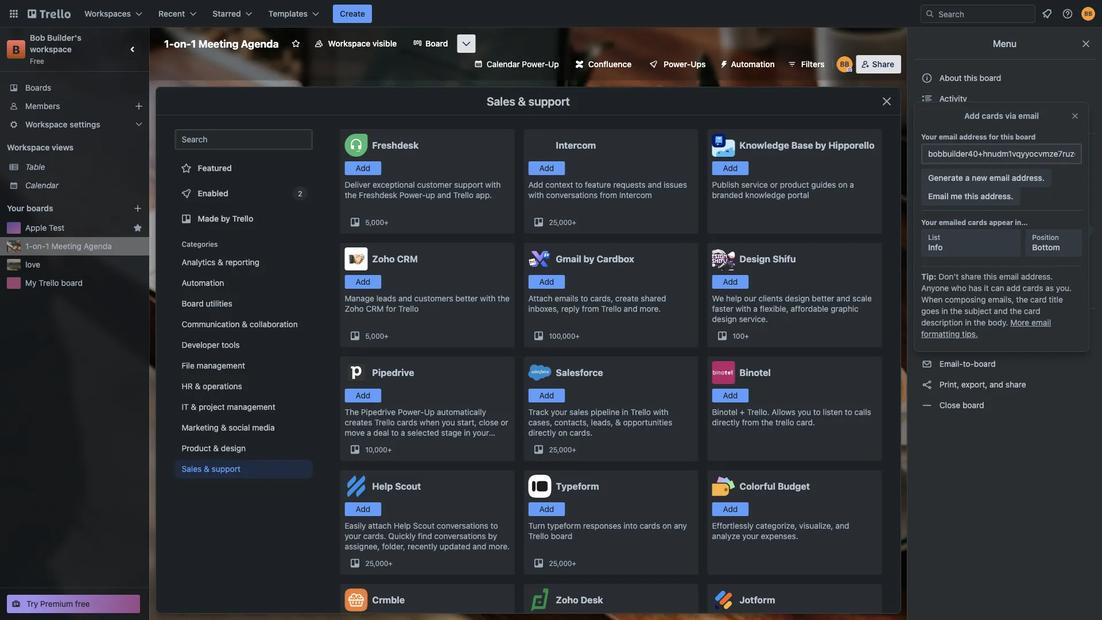 Task type: vqa. For each thing, say whether or not it's contained in the screenshot.


Task type: locate. For each thing, give the bounding box(es) containing it.
more.
[[640, 304, 661, 314], [489, 542, 510, 551]]

1 sm image from the top
[[922, 225, 933, 236]]

+ inside the binotel + trello. allows you to listen to calls directly from the trello card.
[[740, 408, 745, 417]]

emails
[[555, 294, 579, 303]]

address. down your email address for this board text box
[[1013, 173, 1046, 183]]

confluence icon image
[[576, 60, 584, 68]]

add button for pipedrive
[[345, 389, 382, 403]]

the left attach
[[498, 294, 510, 303]]

sm image down goes
[[922, 317, 933, 329]]

the inside manage leads and customers better with the zoho crm for trello
[[498, 294, 510, 303]]

agenda inside text box
[[241, 37, 279, 50]]

0 horizontal spatial from
[[582, 304, 600, 314]]

workspace down create button
[[328, 39, 371, 48]]

composing
[[946, 295, 987, 304]]

add for colorful budget
[[724, 505, 738, 514]]

25,000 down context
[[549, 218, 572, 226]]

sm image for copy board
[[922, 338, 933, 349]]

conversations
[[546, 190, 598, 200], [437, 521, 489, 531], [435, 532, 486, 541]]

1 horizontal spatial or
[[771, 180, 778, 190]]

workspace navigation collapse icon image
[[125, 41, 141, 57]]

+ down folder,
[[389, 560, 393, 568]]

the
[[345, 190, 357, 200], [498, 294, 510, 303], [1017, 295, 1029, 304], [951, 306, 963, 316], [1011, 306, 1023, 316], [974, 318, 986, 327], [762, 418, 774, 427]]

25,000 + down typeform
[[549, 560, 577, 568]]

2 vertical spatial from
[[742, 418, 760, 427]]

2 sm image from the top
[[922, 245, 933, 257]]

+ down the service.
[[745, 332, 750, 340]]

4 sm image from the top
[[922, 358, 933, 370]]

colorful budget
[[740, 481, 811, 492]]

sm image for labels
[[922, 245, 933, 257]]

help down 10,000 +
[[373, 481, 393, 492]]

1 vertical spatial workspace
[[25, 120, 68, 129]]

+ left trello.
[[740, 408, 745, 417]]

card down as on the top of the page
[[1031, 295, 1048, 304]]

1 vertical spatial binotel
[[713, 408, 738, 417]]

it
[[985, 283, 990, 293]]

trello right my
[[39, 278, 59, 288]]

0 vertical spatial 5,000 +
[[366, 218, 389, 226]]

to inside add context to feature requests and issues with conversations from intercom
[[576, 180, 583, 190]]

& for communication & collaboration link
[[242, 320, 248, 329]]

sm image inside 'copy board' link
[[922, 338, 933, 349]]

binotel inside the binotel + trello. allows you to listen to calls directly from the trello card.
[[713, 408, 738, 417]]

developer tools link
[[175, 336, 313, 354]]

2 vertical spatial workspace
[[7, 143, 50, 152]]

star or unstar board image
[[292, 39, 301, 48]]

calendar for calendar
[[25, 181, 59, 190]]

meeting down the test
[[51, 242, 82, 251]]

1- up love
[[25, 242, 33, 251]]

crm down leads
[[366, 304, 384, 314]]

cases,
[[529, 418, 553, 427]]

manage
[[345, 294, 375, 303]]

add for zoho crm
[[356, 277, 371, 287]]

scout inside easily attach help scout conversations to your cards.  quickly find conversations by assignee, folder, recently updated and more.
[[413, 521, 435, 531]]

& left social
[[221, 423, 227, 433]]

0 vertical spatial bob builder (bobbuilder40) image
[[1082, 7, 1096, 21]]

and right leads
[[399, 294, 412, 303]]

via
[[1006, 111, 1017, 121]]

email up settings
[[940, 133, 958, 141]]

zoho up leads
[[373, 254, 395, 265]]

1 vertical spatial bob builder (bobbuilder40) image
[[837, 56, 853, 72]]

to-
[[964, 359, 975, 369]]

effortlessly
[[713, 521, 754, 531]]

with down the our
[[736, 304, 752, 314]]

this member is an admin of this board. image
[[848, 67, 853, 72]]

0 vertical spatial calendar
[[487, 59, 520, 69]]

trello down cards,
[[602, 304, 622, 314]]

your down close
[[473, 428, 489, 438]]

copy board link
[[915, 334, 1096, 353]]

workspace inside button
[[328, 39, 371, 48]]

trello up the deal
[[375, 418, 395, 427]]

0 vertical spatial directly
[[713, 418, 740, 427]]

bob builder (bobbuilder40) image
[[1082, 7, 1096, 21], [837, 56, 853, 72]]

add button for binotel
[[713, 389, 749, 403]]

+ up zoho crm on the top of page
[[384, 218, 389, 226]]

email inside don't share this email address. anyone who has it can add cards as you. when composing emails, the card title goes in the subject and the card description in the body.
[[1000, 272, 1020, 281]]

b link
[[7, 40, 25, 59]]

0 vertical spatial meeting
[[199, 37, 239, 50]]

opportunities
[[624, 418, 673, 427]]

board down love "link"
[[61, 278, 83, 288]]

analytics
[[182, 258, 216, 267]]

1 vertical spatial sales & support
[[182, 464, 241, 474]]

0 vertical spatial 1-on-1 meeting agenda
[[164, 37, 279, 50]]

analyze
[[713, 532, 741, 541]]

your left address
[[922, 133, 938, 141]]

0 vertical spatial more.
[[640, 304, 661, 314]]

visualize,
[[800, 521, 834, 531]]

on inside turn typeform responses into cards on any trello board
[[663, 521, 672, 531]]

1 vertical spatial card
[[1025, 306, 1041, 316]]

power- inside power-ups button
[[664, 59, 691, 69]]

on for typeform
[[663, 521, 672, 531]]

sm image inside close board link
[[922, 400, 933, 411]]

0 vertical spatial management
[[197, 361, 245, 371]]

1 vertical spatial more.
[[489, 542, 510, 551]]

1 horizontal spatial zoho
[[373, 254, 395, 265]]

communication
[[182, 320, 240, 329]]

and inside easily attach help scout conversations to your cards.  quickly find conversations by assignee, folder, recently updated and more.
[[473, 542, 487, 551]]

5,000 for freshdesk
[[366, 218, 384, 226]]

1 horizontal spatial on
[[663, 521, 672, 531]]

meeting
[[199, 37, 239, 50], [51, 242, 82, 251]]

1 vertical spatial agenda
[[84, 242, 112, 251]]

1 horizontal spatial from
[[600, 190, 618, 200]]

1 horizontal spatial board
[[426, 39, 448, 48]]

about this board button
[[915, 69, 1096, 87]]

power-ups
[[664, 59, 706, 69], [938, 225, 983, 235]]

and up graphic at the right of the page
[[837, 294, 851, 303]]

& for analytics & reporting link
[[218, 258, 223, 267]]

+ down the deal
[[388, 446, 392, 454]]

your down effortlessly
[[743, 532, 759, 541]]

1 vertical spatial 2
[[1084, 226, 1088, 234]]

love
[[25, 260, 40, 269]]

add button for help scout
[[345, 503, 382, 516]]

and inside manage leads and customers better with the zoho crm for trello
[[399, 294, 412, 303]]

add button for knowledge base by hipporello
[[713, 161, 749, 175]]

1 vertical spatial on-
[[33, 242, 46, 251]]

sm image left 'copy'
[[922, 338, 933, 349]]

+ down leads
[[384, 332, 389, 340]]

trello inside manage leads and customers better with the zoho crm for trello
[[399, 304, 419, 314]]

agenda up love "link"
[[84, 242, 112, 251]]

0 vertical spatial help
[[373, 481, 393, 492]]

2 vertical spatial your
[[922, 218, 938, 226]]

1 horizontal spatial bob builder (bobbuilder40) image
[[1082, 7, 1096, 21]]

board
[[426, 39, 448, 48], [182, 299, 204, 308]]

25,000 + for intercom
[[549, 218, 577, 226]]

on for knowledge base by hipporello
[[839, 180, 848, 190]]

+ for help scout
[[389, 560, 393, 568]]

design shifu
[[740, 254, 797, 265]]

& down 'board utilities' link on the left
[[242, 320, 248, 329]]

25,000 + for typeform
[[549, 560, 577, 568]]

sm image left activity
[[922, 93, 933, 105]]

0 horizontal spatial automation
[[182, 278, 224, 288]]

your boards with 4 items element
[[7, 202, 116, 215]]

add button
[[345, 161, 382, 175], [529, 161, 566, 175], [713, 161, 749, 175], [345, 275, 382, 289], [529, 275, 566, 289], [713, 275, 749, 289], [345, 389, 382, 403], [529, 389, 566, 403], [713, 389, 749, 403], [345, 503, 382, 516], [529, 503, 566, 516], [713, 503, 749, 516]]

2 vertical spatial zoho
[[556, 595, 579, 606]]

board inside turn typeform responses into cards on any trello board
[[551, 532, 573, 541]]

1 vertical spatial share
[[1006, 380, 1027, 389]]

1 vertical spatial from
[[582, 304, 600, 314]]

a right guides
[[850, 180, 855, 190]]

binotel for binotel + trello. allows you to listen to calls directly from the trello card.
[[713, 408, 738, 417]]

0 vertical spatial for
[[990, 133, 1000, 141]]

Board name text field
[[159, 34, 285, 53]]

add for gmail by cardbox
[[540, 277, 555, 287]]

the inside deliver exceptional customer support with the freshdesk power-up and trello app.
[[345, 190, 357, 200]]

1 better from the left
[[456, 294, 478, 303]]

1 horizontal spatial 1-
[[164, 37, 174, 50]]

0 horizontal spatial directly
[[529, 428, 556, 438]]

1 vertical spatial address.
[[981, 192, 1014, 201]]

made by trello
[[198, 214, 253, 223]]

sm image for stickers
[[922, 266, 933, 277]]

help scout
[[373, 481, 421, 492]]

sm image inside automation link
[[922, 204, 933, 215]]

25,000 + for salesforce
[[549, 446, 577, 454]]

1-on-1 meeting agenda down apple test link
[[25, 242, 112, 251]]

1 vertical spatial cards.
[[364, 532, 386, 541]]

1 horizontal spatial cards.
[[570, 428, 593, 438]]

gmail by cardbox
[[556, 254, 635, 265]]

back to home image
[[28, 5, 71, 23]]

create
[[340, 9, 365, 18]]

Search text field
[[175, 129, 313, 150]]

add button up turn
[[529, 503, 566, 516]]

sm image
[[716, 55, 732, 71], [922, 93, 933, 105], [922, 114, 933, 125], [922, 142, 933, 153], [922, 204, 933, 215], [922, 266, 933, 277], [922, 287, 933, 298], [922, 338, 933, 349], [922, 379, 933, 391], [922, 400, 933, 411]]

easily
[[345, 521, 366, 531]]

you.
[[1057, 283, 1073, 293]]

for up your email address for this board text box
[[990, 133, 1000, 141]]

1 5,000 from the top
[[366, 218, 384, 226]]

sm image
[[922, 225, 933, 236], [922, 245, 933, 257], [922, 317, 933, 329], [922, 358, 933, 370]]

service
[[742, 180, 769, 190]]

add for salesforce
[[540, 391, 555, 400]]

directly
[[713, 418, 740, 427], [529, 428, 556, 438]]

design down marketing & social media
[[221, 444, 246, 453]]

5,000 for zoho crm
[[366, 332, 384, 340]]

workspace for workspace visible
[[328, 39, 371, 48]]

add for typeform
[[540, 505, 555, 514]]

0 vertical spatial scout
[[395, 481, 421, 492]]

2 vertical spatial address.
[[1022, 272, 1054, 281]]

automation link
[[915, 200, 1096, 219], [175, 274, 313, 292]]

binotel + trello. allows you to listen to calls directly from the trello card.
[[713, 408, 872, 427]]

card.
[[797, 418, 816, 427]]

1 horizontal spatial help
[[394, 521, 411, 531]]

automation link down custom fields button
[[915, 200, 1096, 219]]

0 vertical spatial automation link
[[915, 200, 1096, 219]]

address. up as on the top of the page
[[1022, 272, 1054, 281]]

your inside easily attach help scout conversations to your cards.  quickly find conversations by assignee, folder, recently updated and more.
[[345, 532, 361, 541]]

add button for salesforce
[[529, 389, 566, 403]]

on- down apple
[[33, 242, 46, 251]]

sm image inside activity link
[[922, 93, 933, 105]]

0 horizontal spatial help
[[373, 481, 393, 492]]

5,000 + for zoho crm
[[366, 332, 389, 340]]

1 vertical spatial board
[[182, 299, 204, 308]]

binotel left trello.
[[713, 408, 738, 417]]

sm image for print, export, and share
[[922, 379, 933, 391]]

sm image for settings
[[922, 142, 933, 153]]

1 horizontal spatial up
[[549, 59, 559, 69]]

25,000 + down folder,
[[366, 560, 393, 568]]

3 sm image from the top
[[922, 317, 933, 329]]

0 vertical spatial agenda
[[241, 37, 279, 50]]

expenses.
[[762, 532, 799, 541]]

1 vertical spatial meeting
[[51, 242, 82, 251]]

we help our clients design better and scale faster with a flexible, affordable graphic design service.
[[713, 294, 872, 324]]

1 horizontal spatial share
[[1006, 380, 1027, 389]]

add button up "easily"
[[345, 503, 382, 516]]

meeting inside text box
[[199, 37, 239, 50]]

add for help scout
[[356, 505, 371, 514]]

or inside the pipedrive power-up automatically creates trello cards when you start, close or move a deal to a selected stage in your sales pipeline.
[[501, 418, 509, 427]]

sm image inside settings link
[[922, 142, 933, 153]]

from down cards,
[[582, 304, 600, 314]]

your emailed cards appear in…
[[922, 218, 1029, 226]]

add button for colorful budget
[[713, 503, 749, 516]]

sm image left the print, in the bottom of the page
[[922, 379, 933, 391]]

5,000 down leads
[[366, 332, 384, 340]]

board utilities
[[182, 299, 232, 308]]

sm image inside print, export, and share link
[[922, 379, 933, 391]]

1 vertical spatial scout
[[413, 521, 435, 531]]

email down background
[[990, 173, 1011, 183]]

1 vertical spatial directly
[[529, 428, 556, 438]]

email for via
[[1019, 111, 1040, 121]]

0 vertical spatial 1-
[[164, 37, 174, 50]]

board inside 'link'
[[975, 359, 996, 369]]

sm image inside labels "link"
[[922, 245, 933, 257]]

workspace up table at the left of page
[[7, 143, 50, 152]]

2 for power-ups
[[1084, 226, 1088, 234]]

2 better from the left
[[813, 294, 835, 303]]

generate a new email address.
[[929, 173, 1046, 183]]

0 horizontal spatial automation link
[[175, 274, 313, 292]]

sm image for watch
[[922, 317, 933, 329]]

add button up help
[[713, 275, 749, 289]]

email me this address.
[[929, 192, 1014, 201]]

sm image up the info
[[922, 225, 933, 236]]

for inside manage leads and customers better with the zoho crm for trello
[[386, 304, 396, 314]]

add board image
[[133, 204, 142, 213]]

1 vertical spatial 5,000
[[366, 332, 384, 340]]

+ for design shifu
[[745, 332, 750, 340]]

pipedrive
[[373, 367, 415, 378], [361, 408, 396, 417]]

up
[[549, 59, 559, 69], [424, 408, 435, 417]]

this right about
[[965, 73, 978, 83]]

2 5,000 + from the top
[[366, 332, 389, 340]]

1 vertical spatial calendar
[[25, 181, 59, 190]]

1 horizontal spatial automation link
[[915, 200, 1096, 219]]

& right hr
[[195, 382, 201, 391]]

1 vertical spatial pipedrive
[[361, 408, 396, 417]]

0 vertical spatial ups
[[691, 59, 706, 69]]

0 vertical spatial 2
[[298, 190, 302, 198]]

your down "easily"
[[345, 532, 361, 541]]

sm image inside email-to-board 'link'
[[922, 358, 933, 370]]

love link
[[25, 259, 142, 271]]

0 vertical spatial sales & support
[[487, 94, 570, 108]]

bob builder's workspace link
[[30, 33, 84, 54]]

settings
[[938, 143, 971, 152]]

sm image for archived items
[[922, 114, 933, 125]]

1 vertical spatial 1
[[46, 242, 49, 251]]

with left attach
[[480, 294, 496, 303]]

your up list
[[922, 218, 938, 226]]

board inside board link
[[426, 39, 448, 48]]

0 vertical spatial automation
[[732, 59, 775, 69]]

1 vertical spatial you
[[442, 418, 455, 427]]

your for your boards
[[7, 204, 24, 213]]

address. inside don't share this email address. anyone who has it can add cards as you. when composing emails, the card title goes in the subject and the card description in the body.
[[1022, 272, 1054, 281]]

0 vertical spatial power-ups
[[664, 59, 706, 69]]

with inside manage leads and customers better with the zoho crm for trello
[[480, 294, 496, 303]]

add button for freshdesk
[[345, 161, 382, 175]]

guides
[[812, 180, 837, 190]]

& right it
[[191, 402, 197, 412]]

1 vertical spatial or
[[501, 418, 509, 427]]

25,000 down contacts,
[[549, 446, 572, 454]]

+ for typeform
[[572, 560, 577, 568]]

1 5,000 + from the top
[[366, 218, 389, 226]]

0 horizontal spatial design
[[221, 444, 246, 453]]

design up affordable
[[786, 294, 810, 303]]

and inside effortlessly categorize, visualize, and analyze your expenses.
[[836, 521, 850, 531]]

bob builder (bobbuilder40) image right filters
[[837, 56, 853, 72]]

directly inside the binotel + trello. allows you to listen to calls directly from the trello card.
[[713, 418, 740, 427]]

filters button
[[785, 55, 829, 74]]

knowledge
[[740, 140, 790, 151]]

1 horizontal spatial 2
[[1084, 226, 1088, 234]]

about
[[940, 73, 963, 83]]

add button up 'publish'
[[713, 161, 749, 175]]

and right the updated at the bottom of the page
[[473, 542, 487, 551]]

folder,
[[382, 542, 406, 551]]

make template
[[938, 288, 995, 297]]

2 5,000 from the top
[[366, 332, 384, 340]]

25,000 down assignee, at left bottom
[[366, 560, 389, 568]]

trello inside track your sales pipeline in trello with cases, contacts, leads, & opportunities directly on cards.
[[631, 408, 651, 417]]

table
[[25, 162, 45, 172]]

1 vertical spatial power-ups
[[938, 225, 983, 235]]

0 vertical spatial zoho
[[373, 254, 395, 265]]

the pipedrive power-up automatically creates trello cards when you start, close or move a deal to a selected stage in your sales pipeline.
[[345, 408, 509, 448]]

1-on-1 meeting agenda inside text box
[[164, 37, 279, 50]]

in right pipeline
[[622, 408, 629, 417]]

customize views image
[[461, 38, 472, 49]]

your
[[922, 133, 938, 141], [7, 204, 24, 213], [922, 218, 938, 226]]

0 vertical spatial sales
[[570, 408, 589, 417]]

better
[[456, 294, 478, 303], [813, 294, 835, 303]]

directly inside track your sales pipeline in trello with cases, contacts, leads, & opportunities directly on cards.
[[529, 428, 556, 438]]

email for this
[[1000, 272, 1020, 281]]

trello.
[[748, 408, 770, 417]]

cards right into
[[640, 521, 661, 531]]

0 horizontal spatial sales & support
[[182, 464, 241, 474]]

on inside publish service or product guides on a branded knowledge portal
[[839, 180, 848, 190]]

description
[[922, 318, 964, 327]]

hr & operations
[[182, 382, 242, 391]]

open information menu image
[[1063, 8, 1074, 20]]

base
[[792, 140, 814, 151]]

support down product & design at bottom left
[[212, 464, 241, 474]]

you inside the binotel + trello. allows you to listen to calls directly from the trello card.
[[798, 408, 812, 417]]

sm image inside archived items "link"
[[922, 114, 933, 125]]

25,000 + up gmail
[[549, 218, 577, 226]]

2 vertical spatial support
[[212, 464, 241, 474]]

pipedrive inside the pipedrive power-up automatically creates trello cards when you start, close or move a deal to a selected stage in your sales pipeline.
[[361, 408, 396, 417]]

1 vertical spatial help
[[394, 521, 411, 531]]

0 vertical spatial cards.
[[570, 428, 593, 438]]

2 horizontal spatial zoho
[[556, 595, 579, 606]]

0 horizontal spatial 1-
[[25, 242, 33, 251]]

activity
[[938, 94, 968, 103]]

your for your email address for this board
[[922, 133, 938, 141]]

in inside track your sales pipeline in trello with cases, contacts, leads, & opportunities directly on cards.
[[622, 408, 629, 417]]

effortlessly categorize, visualize, and analyze your expenses.
[[713, 521, 850, 541]]

in down start,
[[464, 428, 471, 438]]

0 vertical spatial on-
[[174, 37, 191, 50]]

25,000
[[549, 218, 572, 226], [549, 446, 572, 454], [366, 560, 389, 568], [549, 560, 572, 568]]

0 horizontal spatial cards.
[[364, 532, 386, 541]]

sm image for automation
[[922, 204, 933, 215]]

share up "has"
[[962, 272, 982, 281]]

10,000
[[366, 446, 388, 454]]

upgrade button
[[998, 287, 1042, 300]]

to left cards,
[[581, 294, 588, 303]]

0 horizontal spatial binotel
[[713, 408, 738, 417]]

utilities
[[206, 299, 232, 308]]

cards left appear at the top right
[[969, 218, 988, 226]]

0 vertical spatial from
[[600, 190, 618, 200]]

25,000 down typeform
[[549, 560, 572, 568]]

2 horizontal spatial from
[[742, 418, 760, 427]]

cards. inside easily attach help scout conversations to your cards.  quickly find conversations by assignee, folder, recently updated and more.
[[364, 532, 386, 541]]

crm inside manage leads and customers better with the zoho crm for trello
[[366, 304, 384, 314]]

product
[[182, 444, 211, 453]]

your left boards at the left
[[7, 204, 24, 213]]

share inside print, export, and share link
[[1006, 380, 1027, 389]]

flexible,
[[760, 304, 789, 314]]

0 horizontal spatial power-ups
[[664, 59, 706, 69]]

1 vertical spatial freshdesk
[[359, 190, 398, 200]]

0 vertical spatial address.
[[1013, 173, 1046, 183]]

the inside the binotel + trello. allows you to listen to calls directly from the trello card.
[[762, 418, 774, 427]]

add
[[965, 111, 981, 121], [356, 163, 371, 173], [540, 163, 555, 173], [724, 163, 738, 173], [529, 180, 544, 190], [356, 277, 371, 287], [540, 277, 555, 287], [724, 277, 738, 287], [356, 391, 371, 400], [540, 391, 555, 400], [724, 391, 738, 400], [356, 505, 371, 514], [540, 505, 555, 514], [724, 505, 738, 514]]

boards
[[26, 204, 53, 213]]

sm image for power-ups
[[922, 225, 933, 236]]

sales down product
[[182, 464, 202, 474]]

with right app.
[[529, 190, 544, 200]]

automation left filters button
[[732, 59, 775, 69]]

0 vertical spatial workspace
[[328, 39, 371, 48]]

you up stage
[[442, 418, 455, 427]]

Your email address for this board text field
[[922, 144, 1083, 164]]

on right guides
[[839, 180, 848, 190]]

to left turn
[[491, 521, 498, 531]]

sm image down list
[[922, 245, 933, 257]]

workspace down members
[[25, 120, 68, 129]]

address
[[960, 133, 988, 141]]

intercom down requests
[[620, 190, 653, 200]]

product
[[781, 180, 810, 190]]

add for design shifu
[[724, 277, 738, 287]]

recent
[[159, 9, 185, 18]]

emails,
[[989, 295, 1015, 304]]

1 down 'apple test'
[[46, 242, 49, 251]]

or inside publish service or product guides on a branded knowledge portal
[[771, 180, 778, 190]]

1 horizontal spatial binotel
[[740, 367, 771, 378]]

0 vertical spatial 5,000
[[366, 218, 384, 226]]

sm image inside stickers link
[[922, 266, 933, 277]]

power- inside the calendar power-up link
[[522, 59, 549, 69]]

start,
[[458, 418, 477, 427]]

menu
[[994, 38, 1017, 49]]

analytics & reporting link
[[175, 253, 313, 272]]

cards up selected
[[397, 418, 418, 427]]

any
[[674, 521, 687, 531]]

sm image inside watch link
[[922, 317, 933, 329]]

email me this address. link
[[922, 187, 1021, 206]]

to inside attach emails to cards, create shared inboxes, reply from trello and more.
[[581, 294, 588, 303]]

sm image inside automation button
[[716, 55, 732, 71]]

0 horizontal spatial 2
[[298, 190, 302, 198]]

listen
[[824, 408, 843, 417]]

zoho left desk
[[556, 595, 579, 606]]

find
[[418, 532, 432, 541]]

0 horizontal spatial calendar
[[25, 181, 59, 190]]

1 horizontal spatial 1-on-1 meeting agenda
[[164, 37, 279, 50]]

to left feature
[[576, 180, 583, 190]]

sales & support down calendar power-up
[[487, 94, 570, 108]]

with up opportunities
[[654, 408, 669, 417]]

and inside don't share this email address. anyone who has it can add cards as you. when composing emails, the card title goes in the subject and the card description in the body.
[[995, 306, 1008, 316]]

1 vertical spatial intercom
[[620, 190, 653, 200]]

board inside button
[[980, 73, 1002, 83]]

trello
[[454, 190, 474, 200], [232, 214, 253, 223], [39, 278, 59, 288], [399, 304, 419, 314], [602, 304, 622, 314], [631, 408, 651, 417], [375, 418, 395, 427], [529, 532, 549, 541]]

0 horizontal spatial intercom
[[556, 140, 596, 151]]

0 horizontal spatial board
[[182, 299, 204, 308]]

custom fields button
[[915, 180, 1096, 198]]

trello up opportunities
[[631, 408, 651, 417]]

5,000 down deliver
[[366, 218, 384, 226]]



Task type: describe. For each thing, give the bounding box(es) containing it.
a left selected
[[401, 428, 406, 438]]

product & design link
[[175, 439, 313, 458]]

portal
[[788, 190, 810, 200]]

email for new
[[990, 173, 1011, 183]]

2 for enabled
[[298, 190, 302, 198]]

you inside the pipedrive power-up automatically creates trello cards when you start, close or move a deal to a selected stage in your sales pipeline.
[[442, 418, 455, 427]]

from inside attach emails to cards, create shared inboxes, reply from trello and more.
[[582, 304, 600, 314]]

1 vertical spatial automation link
[[175, 274, 313, 292]]

from inside the binotel + trello. allows you to listen to calls directly from the trello card.
[[742, 418, 760, 427]]

by inside easily attach help scout conversations to your cards.  quickly find conversations by assignee, folder, recently updated and more.
[[488, 532, 497, 541]]

sm image for make template
[[922, 287, 933, 298]]

better inside manage leads and customers better with the zoho crm for trello
[[456, 294, 478, 303]]

zoho for zoho desk
[[556, 595, 579, 606]]

in up the description
[[942, 306, 949, 316]]

+ for pipedrive
[[388, 446, 392, 454]]

1 horizontal spatial for
[[990, 133, 1000, 141]]

zoho for zoho crm
[[373, 254, 395, 265]]

watch link
[[915, 314, 1096, 332]]

1 horizontal spatial power-ups
[[938, 225, 983, 235]]

change
[[940, 163, 969, 173]]

0 notifications image
[[1041, 7, 1055, 21]]

bob
[[30, 33, 45, 43]]

100,000
[[549, 332, 576, 340]]

+ for gmail by cardbox
[[576, 332, 580, 340]]

cards inside turn typeform responses into cards on any trello board
[[640, 521, 661, 531]]

the down add
[[1017, 295, 1029, 304]]

and inside we help our clients design better and scale faster with a flexible, affordable graphic design service.
[[837, 294, 851, 303]]

media
[[252, 423, 275, 433]]

builder's
[[47, 33, 82, 43]]

0 vertical spatial design
[[786, 294, 810, 303]]

email inside more email formatting tips.
[[1032, 318, 1052, 327]]

+ for salesforce
[[572, 446, 577, 454]]

1 horizontal spatial ups
[[967, 225, 981, 235]]

with inside deliver exceptional customer support with the freshdesk power-up and trello app.
[[486, 180, 501, 190]]

your boards
[[7, 204, 53, 213]]

activity link
[[915, 90, 1096, 108]]

your for your emailed cards appear in…
[[922, 218, 938, 226]]

100 +
[[733, 332, 750, 340]]

1-on-1 meeting agenda link
[[25, 241, 142, 252]]

add for intercom
[[540, 163, 555, 173]]

trello inside the pipedrive power-up automatically creates trello cards when you start, close or move a deal to a selected stage in your sales pipeline.
[[375, 418, 395, 427]]

+ for freshdesk
[[384, 218, 389, 226]]

customer
[[417, 180, 452, 190]]

new
[[973, 173, 988, 183]]

categorize,
[[756, 521, 798, 531]]

create
[[616, 294, 639, 303]]

Search field
[[935, 5, 1036, 22]]

0 vertical spatial card
[[1031, 295, 1048, 304]]

bob builder (bobbuilder40) image inside primary element
[[1082, 7, 1096, 21]]

add for binotel
[[724, 391, 738, 400]]

zoho desk
[[556, 595, 604, 606]]

25,000 for help scout
[[366, 560, 389, 568]]

power- inside the pipedrive power-up automatically creates trello cards when you start, close or move a deal to a selected stage in your sales pipeline.
[[398, 408, 424, 417]]

& for marketing & social media link
[[221, 423, 227, 433]]

watch
[[938, 318, 966, 327]]

starred
[[213, 9, 241, 18]]

and inside deliver exceptional customer support with the freshdesk power-up and trello app.
[[438, 190, 451, 200]]

1 vertical spatial management
[[227, 402, 276, 412]]

0 horizontal spatial support
[[212, 464, 241, 474]]

board up to-
[[962, 339, 983, 348]]

your inside the pipedrive power-up automatically creates trello cards when you start, close or move a deal to a selected stage in your sales pipeline.
[[473, 428, 489, 438]]

add button for design shifu
[[713, 275, 749, 289]]

calendar for calendar power-up
[[487, 59, 520, 69]]

free
[[30, 57, 44, 65]]

a left the deal
[[367, 428, 372, 438]]

intercom inside add context to feature requests and issues with conversations from intercom
[[620, 190, 653, 200]]

desk
[[581, 595, 604, 606]]

stickers
[[938, 267, 970, 276]]

and inside add context to feature requests and issues with conversations from intercom
[[648, 180, 662, 190]]

starred icon image
[[133, 223, 142, 233]]

file management link
[[175, 357, 313, 375]]

1 vertical spatial sales
[[182, 464, 202, 474]]

search image
[[926, 9, 935, 18]]

this inside button
[[965, 73, 978, 83]]

board for board utilities
[[182, 299, 204, 308]]

analytics & reporting
[[182, 258, 260, 267]]

cards left via
[[983, 111, 1004, 121]]

exceptional
[[373, 180, 415, 190]]

make
[[940, 288, 960, 297]]

b
[[12, 43, 20, 56]]

calendar link
[[25, 180, 142, 191]]

trello
[[776, 418, 795, 427]]

2 vertical spatial conversations
[[435, 532, 486, 541]]

and down email-to-board 'link'
[[990, 380, 1004, 389]]

table link
[[25, 161, 142, 173]]

help inside easily attach help scout conversations to your cards.  quickly find conversations by assignee, folder, recently updated and more.
[[394, 521, 411, 531]]

trello inside deliver exceptional customer support with the freshdesk power-up and trello app.
[[454, 190, 474, 200]]

marketing & social media link
[[175, 419, 313, 437]]

calendar power-up
[[487, 59, 559, 69]]

the down subject
[[974, 318, 986, 327]]

1 horizontal spatial design
[[713, 315, 737, 324]]

with inside add context to feature requests and issues with conversations from intercom
[[529, 190, 544, 200]]

in inside the pipedrive power-up automatically creates trello cards when you start, close or move a deal to a selected stage in your sales pipeline.
[[464, 428, 471, 438]]

the up watch
[[951, 306, 963, 316]]

change background
[[938, 163, 1015, 173]]

email-to-board link
[[915, 355, 1096, 373]]

conversations inside add context to feature requests and issues with conversations from intercom
[[546, 190, 598, 200]]

& inside track your sales pipeline in trello with cases, contacts, leads, & opportunities directly on cards.
[[616, 418, 621, 427]]

formatting
[[922, 329, 961, 339]]

views
[[52, 143, 74, 152]]

0 vertical spatial sales
[[487, 94, 516, 108]]

shifu
[[773, 254, 797, 265]]

+ for zoho crm
[[384, 332, 389, 340]]

sm image for activity
[[922, 93, 933, 105]]

feature
[[585, 180, 612, 190]]

add button for typeform
[[529, 503, 566, 516]]

tips.
[[963, 329, 979, 339]]

sales inside the pipedrive power-up automatically creates trello cards when you start, close or move a deal to a selected stage in your sales pipeline.
[[345, 439, 364, 448]]

our
[[745, 294, 757, 303]]

print,
[[940, 380, 960, 389]]

share inside don't share this email address. anyone who has it can add cards as you. when composing emails, the card title goes in the subject and the card description in the body.
[[962, 272, 982, 281]]

automation inside button
[[732, 59, 775, 69]]

board for board
[[426, 39, 448, 48]]

to up card.
[[814, 408, 821, 417]]

the up "more"
[[1011, 306, 1023, 316]]

& for it & project management link
[[191, 402, 197, 412]]

automatically
[[437, 408, 487, 417]]

freshdesk inside deliver exceptional customer support with the freshdesk power-up and trello app.
[[359, 190, 398, 200]]

when
[[420, 418, 440, 427]]

more
[[1011, 318, 1030, 327]]

try premium free button
[[7, 595, 140, 614]]

categories
[[182, 240, 218, 248]]

2 vertical spatial design
[[221, 444, 246, 453]]

calls
[[855, 408, 872, 417]]

1 vertical spatial 1-
[[25, 242, 33, 251]]

as
[[1046, 283, 1055, 293]]

on- inside text box
[[174, 37, 191, 50]]

sm image for close board
[[922, 400, 933, 411]]

product & design
[[182, 444, 246, 453]]

sales inside track your sales pipeline in trello with cases, contacts, leads, & opportunities directly on cards.
[[570, 408, 589, 417]]

confluence
[[589, 59, 632, 69]]

in up tips.
[[966, 318, 972, 327]]

with inside we help our clients design better and scale faster with a flexible, affordable graphic design service.
[[736, 304, 752, 314]]

add inside add context to feature requests and issues with conversations from intercom
[[529, 180, 544, 190]]

25,000 for salesforce
[[549, 446, 572, 454]]

labels
[[938, 246, 965, 256]]

& for hr & operations link
[[195, 382, 201, 391]]

up inside the pipedrive power-up automatically creates trello cards when you start, close or move a deal to a selected stage in your sales pipeline.
[[424, 408, 435, 417]]

manage leads and customers better with the zoho crm for trello
[[345, 294, 510, 314]]

close board
[[938, 401, 985, 410]]

0 horizontal spatial meeting
[[51, 242, 82, 251]]

power- inside deliver exceptional customer support with the freshdesk power-up and trello app.
[[400, 190, 426, 200]]

workspace settings
[[25, 120, 100, 129]]

has
[[969, 283, 983, 293]]

goes
[[922, 306, 940, 316]]

0 horizontal spatial bob builder (bobbuilder40) image
[[837, 56, 853, 72]]

trello inside attach emails to cards, create shared inboxes, reply from trello and more.
[[602, 304, 622, 314]]

list
[[929, 233, 941, 241]]

1- inside text box
[[164, 37, 174, 50]]

my trello board
[[25, 278, 83, 288]]

sm image for email-to-board
[[922, 358, 933, 370]]

workspace for workspace views
[[7, 143, 50, 152]]

export,
[[962, 380, 988, 389]]

workspace for workspace settings
[[25, 120, 68, 129]]

0 vertical spatial intercom
[[556, 140, 596, 151]]

assignee,
[[345, 542, 380, 551]]

boards link
[[0, 79, 149, 97]]

add for freshdesk
[[356, 163, 371, 173]]

create button
[[333, 5, 372, 23]]

2 vertical spatial automation
[[182, 278, 224, 288]]

trello inside turn typeform responses into cards on any trello board
[[529, 532, 549, 541]]

archived
[[940, 115, 973, 124]]

copy
[[940, 339, 960, 348]]

1 vertical spatial 1-on-1 meeting agenda
[[25, 242, 112, 251]]

this right me
[[965, 192, 979, 201]]

easily attach help scout conversations to your cards.  quickly find conversations by assignee, folder, recently updated and more.
[[345, 521, 510, 551]]

this inside don't share this email address. anyone who has it can add cards as you. when composing emails, the card title goes in the subject and the card description in the body.
[[984, 272, 998, 281]]

0 vertical spatial freshdesk
[[373, 140, 419, 151]]

developer
[[182, 340, 220, 350]]

add button for gmail by cardbox
[[529, 275, 566, 289]]

1 inside 1-on-1 meeting agenda text box
[[191, 37, 196, 50]]

stickers link
[[915, 263, 1096, 281]]

to inside the pipedrive power-up automatically creates trello cards when you start, close or move a deal to a selected stage in your sales pipeline.
[[392, 428, 399, 438]]

binotel for binotel
[[740, 367, 771, 378]]

board down 'export,'
[[963, 401, 985, 410]]

customers
[[415, 294, 454, 303]]

2 horizontal spatial support
[[529, 94, 570, 108]]

your inside track your sales pipeline in trello with cases, contacts, leads, & opportunities directly on cards.
[[551, 408, 568, 417]]

more. inside easily attach help scout conversations to your cards.  quickly find conversations by assignee, folder, recently updated and more.
[[489, 542, 510, 551]]

25,000 for typeform
[[549, 560, 572, 568]]

copy board
[[938, 339, 983, 348]]

add for pipedrive
[[356, 391, 371, 400]]

add button for intercom
[[529, 161, 566, 175]]

trello right made
[[232, 214, 253, 223]]

power-ups inside button
[[664, 59, 706, 69]]

ups inside button
[[691, 59, 706, 69]]

1 vertical spatial conversations
[[437, 521, 489, 531]]

add button for zoho crm
[[345, 275, 382, 289]]

& down calendar power-up
[[518, 94, 526, 108]]

1 horizontal spatial sales & support
[[487, 94, 570, 108]]

fields
[[971, 184, 993, 194]]

0 vertical spatial pipedrive
[[373, 367, 415, 378]]

0 horizontal spatial on-
[[33, 242, 46, 251]]

more. inside attach emails to cards, create shared inboxes, reply from trello and more.
[[640, 304, 661, 314]]

a inside we help our clients design better and scale faster with a flexible, affordable graphic design service.
[[754, 304, 758, 314]]

add for knowledge base by hipporello
[[724, 163, 738, 173]]

creates
[[345, 418, 372, 427]]

faster
[[713, 304, 734, 314]]

and inside attach emails to cards, create shared inboxes, reply from trello and more.
[[624, 304, 638, 314]]

shared
[[641, 294, 667, 303]]

generate
[[929, 173, 964, 183]]

+ for intercom
[[572, 218, 577, 226]]

support inside deliver exceptional customer support with the freshdesk power-up and trello app.
[[454, 180, 483, 190]]

workspace settings button
[[0, 115, 149, 134]]

add
[[1007, 283, 1021, 293]]

sales & support link
[[175, 460, 313, 479]]

zoho inside manage leads and customers better with the zoho crm for trello
[[345, 304, 364, 314]]

leads,
[[591, 418, 614, 427]]

primary element
[[0, 0, 1103, 28]]

& for 'sales & support' link
[[204, 464, 210, 474]]

your inside effortlessly categorize, visualize, and analyze your expenses.
[[743, 532, 759, 541]]

25,000 for intercom
[[549, 218, 572, 226]]

to left calls
[[846, 408, 853, 417]]

to inside easily attach help scout conversations to your cards.  quickly find conversations by assignee, folder, recently updated and more.
[[491, 521, 498, 531]]

operations
[[203, 382, 242, 391]]

a inside 'generate a new email address.' link
[[966, 173, 970, 183]]

graphic
[[831, 304, 859, 314]]

clients
[[759, 294, 783, 303]]

with inside track your sales pipeline in trello with cases, contacts, leads, & opportunities directly on cards.
[[654, 408, 669, 417]]

from inside add context to feature requests and issues with conversations from intercom
[[600, 190, 618, 200]]

featured
[[198, 163, 232, 173]]

25,000 + for help scout
[[366, 560, 393, 568]]

cards inside don't share this email address. anyone who has it can add cards as you. when composing emails, the card title goes in the subject and the card description in the body.
[[1023, 283, 1044, 293]]

on inside track your sales pipeline in trello with cases, contacts, leads, & opportunities directly on cards.
[[559, 428, 568, 438]]

a inside publish service or product guides on a branded knowledge portal
[[850, 180, 855, 190]]

1 inside 1-on-1 meeting agenda link
[[46, 242, 49, 251]]

test
[[49, 223, 65, 233]]

1 horizontal spatial crm
[[397, 254, 418, 265]]

& for product & design link
[[213, 444, 219, 453]]

address. for new
[[1013, 173, 1046, 183]]

cards inside the pipedrive power-up automatically creates trello cards when you start, close or move a deal to a selected stage in your sales pipeline.
[[397, 418, 418, 427]]

cards. inside track your sales pipeline in trello with cases, contacts, leads, & opportunities directly on cards.
[[570, 428, 593, 438]]

this down archived items "link" on the right of page
[[1001, 133, 1014, 141]]

5,000 + for freshdesk
[[366, 218, 389, 226]]

social
[[229, 423, 250, 433]]

1 vertical spatial automation
[[938, 205, 983, 214]]

print, export, and share link
[[915, 376, 1096, 394]]

board down via
[[1016, 133, 1036, 141]]

address. for this
[[1022, 272, 1054, 281]]

better inside we help our clients design better and scale faster with a flexible, affordable graphic design service.
[[813, 294, 835, 303]]

0 vertical spatial up
[[549, 59, 559, 69]]



